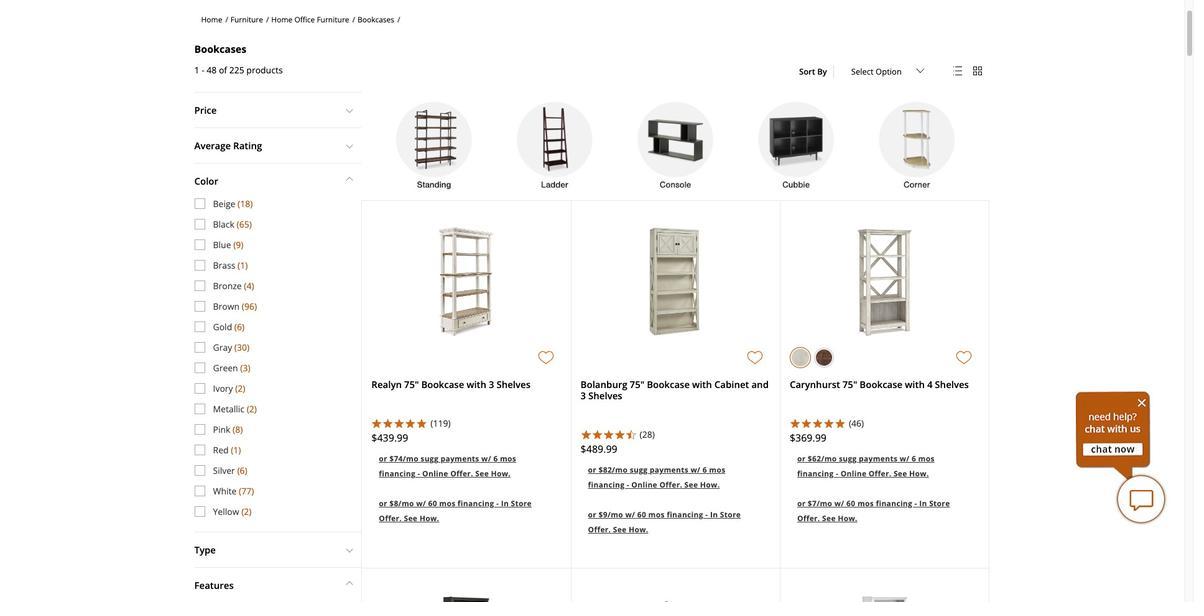 Task type: describe. For each thing, give the bounding box(es) containing it.
blue (9)
[[213, 239, 243, 251]]

or $74/mo sugg payments w/ 6 mos financing - online offer. see how. button
[[372, 443, 561, 488]]

(28) link
[[640, 429, 771, 442]]

brass
[[213, 259, 235, 271]]

$9/mo
[[599, 509, 623, 520]]

or $74/mo sugg payments w/ 6 mos financing - online offer. see how.
[[379, 454, 516, 479]]

sort
[[799, 66, 815, 77]]

black
[[213, 218, 234, 230]]

or $8/mo w/ 60 mos financing - in store offer. see how.
[[379, 498, 532, 524]]

metallic (2)
[[213, 403, 257, 415]]

gold (6)
[[213, 321, 245, 333]]

(30)
[[234, 341, 249, 353]]

bronze (4)
[[213, 280, 254, 292]]

store for $369.99
[[929, 498, 950, 509]]

or $8/mo w/ 60 mos financing - in store offer. see how. button
[[372, 488, 561, 532]]

or $9/mo w/ 60 mos financing - in store offer. see how. button
[[581, 499, 771, 544]]

metallic
[[213, 403, 244, 415]]

with for $369.99
[[905, 378, 925, 391]]

how. inside or $74/mo sugg payments w/ 6 mos financing - online offer. see how.
[[491, 468, 511, 479]]

75" for $369.99
[[843, 378, 857, 391]]

60 for $369.99
[[847, 498, 856, 509]]

chat bubble mobile view image
[[1116, 475, 1166, 524]]

or $62/mo sugg payments w/ 6 mos financing - online offer. see how.
[[797, 454, 935, 479]]

or for or $8/mo w/ 60 mos financing - in store offer. see how.
[[379, 498, 387, 509]]

$439.99
[[372, 431, 408, 445]]

w/ inside or $62/mo sugg payments w/ 6 mos financing - online offer. see how.
[[900, 454, 910, 464]]

(46) link
[[849, 417, 980, 430]]

how. inside or $7/mo w/ 60 mos financing - in store offer. see how.
[[838, 513, 858, 524]]

dialogue message for liveperson image
[[1076, 391, 1151, 481]]

cabinet
[[714, 378, 749, 391]]

carynhurst
[[790, 378, 840, 391]]

beige (18)
[[213, 198, 253, 209]]

option
[[876, 66, 902, 77]]

see inside or $8/mo w/ 60 mos financing - in store offer. see how.
[[404, 513, 417, 524]]

offer. inside or $82/mo sugg payments w/ 6 mos financing - online offer. see how.
[[660, 480, 682, 490]]

green (3)
[[213, 362, 250, 374]]

$62/mo
[[808, 454, 837, 464]]

gray
[[213, 341, 232, 353]]

see inside or $74/mo sugg payments w/ 6 mos financing - online offer. see how.
[[475, 468, 489, 479]]

ivory (2)
[[213, 382, 245, 394]]

w/ inside or $7/mo w/ 60 mos financing - in store offer. see how.
[[835, 498, 844, 509]]

bolanburg
[[581, 378, 627, 391]]

48
[[207, 64, 217, 76]]

home for home 'link' at the top left of page
[[201, 14, 222, 25]]

green
[[213, 362, 238, 374]]

bookcases link
[[358, 14, 394, 25]]

offer. inside or $74/mo sugg payments w/ 6 mos financing - online offer. see how.
[[450, 468, 473, 479]]

1 - 48 of 225 products region
[[194, 60, 283, 80]]

(119) link
[[431, 417, 561, 430]]

offer. inside or $7/mo w/ 60 mos financing - in store offer. see how.
[[797, 513, 820, 524]]

pink
[[213, 423, 230, 435]]

furniture link
[[231, 14, 263, 25]]

0 vertical spatial bookcases
[[358, 14, 394, 25]]

6 for $439.99
[[493, 454, 498, 464]]

bronze
[[213, 280, 242, 292]]

mos inside or $62/mo sugg payments w/ 6 mos financing - online offer. see how.
[[918, 454, 935, 464]]

red (1)
[[213, 444, 241, 456]]

beckincreek large bookcase, black, large image
[[438, 594, 495, 602]]

average rating
[[194, 139, 262, 152]]

pink (8)
[[213, 423, 243, 435]]

home office desks image
[[362, 92, 990, 200]]

see inside or $82/mo sugg payments w/ 6 mos financing - online offer. see how.
[[685, 480, 698, 490]]

rating
[[233, 139, 262, 152]]

$8/mo
[[390, 498, 414, 509]]

or $82/mo sugg payments w/ 6 mos financing - online offer. see how.
[[588, 465, 726, 490]]

4.7 image
[[581, 429, 637, 439]]

or for or $9/mo w/ 60 mos financing - in store offer. see how.
[[588, 509, 597, 520]]

home office furniture
[[271, 14, 349, 25]]

60 for $439.99
[[428, 498, 437, 509]]

payments for $439.99
[[441, 454, 479, 464]]

$74/mo
[[390, 454, 419, 464]]

(2) for ivory (2)
[[235, 382, 245, 394]]

mos inside "or $9/mo w/ 60 mos financing - in store offer. see how."
[[648, 509, 665, 520]]

financing inside or $7/mo w/ 60 mos financing - in store offer. see how.
[[876, 498, 913, 509]]

kanwyn large bookcase, whitewash, large image
[[857, 594, 912, 602]]

carynhurst 75" bookcase with 4 shelves link
[[790, 378, 969, 391]]

financing inside or $62/mo sugg payments w/ 6 mos financing - online offer. see how.
[[797, 468, 834, 479]]

(1) for red (1)
[[231, 444, 241, 456]]

carynhurst 75" bookcase with 4 shelves
[[790, 378, 969, 391]]

red
[[213, 444, 229, 456]]

or $7/mo w/ 60 mos financing - in store offer. see how.
[[797, 498, 950, 524]]

financing inside or $8/mo w/ 60 mos financing - in store offer. see how.
[[458, 498, 494, 509]]

black (65)
[[213, 218, 252, 230]]

$489.99
[[581, 442, 617, 456]]

home for home office furniture
[[271, 14, 292, 25]]

1 - 48 of 225 products
[[194, 64, 283, 76]]

shelves for $439.99
[[497, 378, 531, 391]]

(119)
[[431, 417, 451, 429]]

or $62/mo sugg payments w/ 6 mos financing - online offer. see how. button
[[790, 443, 980, 488]]

select
[[851, 66, 874, 77]]

1 vertical spatial bookcases
[[194, 43, 246, 56]]

- inside or $8/mo w/ 60 mos financing - in store offer. see how.
[[496, 498, 499, 509]]

offer. inside or $62/mo sugg payments w/ 6 mos financing - online offer. see how.
[[869, 468, 892, 479]]

silver (6)
[[213, 464, 247, 476]]

beige
[[213, 198, 235, 209]]

75" for $439.99
[[404, 378, 419, 391]]

and
[[752, 378, 769, 391]]

realyn 75" bookcase, , large image
[[438, 227, 495, 339]]

(77)
[[239, 485, 254, 497]]

online for $489.99
[[632, 480, 657, 490]]

$7/mo
[[808, 498, 832, 509]]

payments for $489.99
[[650, 465, 689, 475]]

select option
[[851, 66, 902, 77]]

features
[[194, 579, 234, 591]]

in for $489.99
[[710, 509, 718, 520]]

75" for $489.99
[[630, 378, 645, 391]]

- inside or $74/mo sugg payments w/ 6 mos financing - online offer. see how.
[[418, 468, 420, 479]]

225
[[229, 64, 244, 76]]

bolanburg 75" bookcase with cabinet and 3 shelves link
[[581, 378, 769, 402]]

in for $369.99
[[919, 498, 927, 509]]

bookcase for $369.99
[[860, 378, 903, 391]]

bolanburg 75" bookcase, , large image
[[648, 227, 704, 339]]

see inside or $62/mo sugg payments w/ 6 mos financing - online offer. see how.
[[894, 468, 907, 479]]

office
[[294, 14, 315, 25]]

brass (1)
[[213, 259, 248, 271]]

average
[[194, 139, 231, 152]]



Task type: locate. For each thing, give the bounding box(es) containing it.
how. down or $62/mo sugg payments w/ 6 mos financing - online offer. see how.
[[838, 513, 858, 524]]

offer. down $9/mo
[[588, 524, 611, 535]]

list view icon image
[[953, 67, 962, 75]]

0 vertical spatial (6)
[[234, 321, 245, 333]]

grid view icon image
[[973, 67, 982, 75]]

3 bookcase from the left
[[860, 378, 903, 391]]

with up (119) link
[[467, 378, 486, 391]]

1
[[194, 64, 199, 76]]

0 vertical spatial (2)
[[235, 382, 245, 394]]

3
[[489, 378, 494, 391], [581, 389, 586, 402]]

75" right bolanburg
[[630, 378, 645, 391]]

(9)
[[233, 239, 243, 251]]

0 horizontal spatial bookcase
[[421, 378, 464, 391]]

w/ down (46) link
[[900, 454, 910, 464]]

mos down or $82/mo sugg payments w/ 6 mos financing - online offer. see how.
[[648, 509, 665, 520]]

realyn
[[372, 378, 402, 391]]

see down $8/mo
[[404, 513, 417, 524]]

(1) for brass (1)
[[238, 259, 248, 271]]

financing inside or $74/mo sugg payments w/ 6 mos financing - online offer. see how.
[[379, 468, 415, 479]]

or inside or $62/mo sugg payments w/ 6 mos financing - online offer. see how.
[[797, 454, 806, 464]]

offer. inside or $8/mo w/ 60 mos financing - in store offer. see how.
[[379, 513, 402, 524]]

1 home from the left
[[201, 14, 222, 25]]

bookcase for $439.99
[[421, 378, 464, 391]]

financing
[[379, 468, 415, 479], [797, 468, 834, 479], [588, 480, 625, 490], [458, 498, 494, 509], [876, 498, 913, 509], [667, 509, 703, 520]]

white
[[213, 485, 237, 497]]

60 right $8/mo
[[428, 498, 437, 509]]

shelves up (119) link
[[497, 378, 531, 391]]

0 horizontal spatial 3
[[489, 378, 494, 391]]

sugg inside or $74/mo sugg payments w/ 6 mos financing - online offer. see how.
[[421, 454, 439, 464]]

see up or $8/mo w/ 60 mos financing - in store offer. see how. button
[[475, 468, 489, 479]]

w/ inside or $74/mo sugg payments w/ 6 mos financing - online offer. see how.
[[481, 454, 491, 464]]

6 inside or $62/mo sugg payments w/ 6 mos financing - online offer. see how.
[[912, 454, 916, 464]]

realyn 75" bookcase with 3 shelves link
[[372, 378, 531, 391]]

- inside "region"
[[202, 64, 204, 76]]

1 horizontal spatial bookcase
[[647, 378, 690, 391]]

or left $9/mo
[[588, 509, 597, 520]]

mos inside or $74/mo sugg payments w/ 6 mos financing - online offer. see how.
[[500, 454, 516, 464]]

1 furniture from the left
[[231, 14, 263, 25]]

1 vertical spatial (6)
[[237, 464, 247, 476]]

how. down or $82/mo sugg payments w/ 6 mos financing - online offer. see how.
[[629, 524, 648, 535]]

(2) for metallic (2)
[[247, 403, 257, 415]]

or left $74/mo
[[379, 454, 387, 464]]

w/ inside or $8/mo w/ 60 mos financing - in store offer. see how.
[[416, 498, 426, 509]]

payments down (46)
[[859, 454, 898, 464]]

(4)
[[244, 280, 254, 292]]

or $82/mo sugg payments w/ 6 mos financing - online offer. see how. button
[[581, 454, 771, 499]]

in down or $74/mo sugg payments w/ 6 mos financing - online offer. see how. button
[[501, 498, 509, 509]]

2 horizontal spatial payments
[[859, 454, 898, 464]]

1 horizontal spatial with
[[692, 378, 712, 391]]

brown (96)
[[213, 300, 257, 312]]

financing down $82/mo
[[588, 480, 625, 490]]

2 horizontal spatial 75"
[[843, 378, 857, 391]]

how. down (119) link
[[491, 468, 511, 479]]

1 horizontal spatial furniture
[[317, 14, 349, 25]]

mos down or $74/mo sugg payments w/ 6 mos financing - online offer. see how.
[[439, 498, 456, 509]]

store for $489.99
[[720, 509, 741, 520]]

or left $8/mo
[[379, 498, 387, 509]]

2 horizontal spatial 6
[[912, 454, 916, 464]]

how. down or $74/mo sugg payments w/ 6 mos financing - online offer. see how.
[[420, 513, 439, 524]]

(65)
[[237, 218, 252, 230]]

payments down (28)
[[650, 465, 689, 475]]

bookcases
[[358, 14, 394, 25], [194, 43, 246, 56]]

furniture
[[231, 14, 263, 25], [317, 14, 349, 25]]

with left cabinet
[[692, 378, 712, 391]]

with for $439.99
[[467, 378, 486, 391]]

with inside bolanburg 75" bookcase with cabinet and 3 shelves
[[692, 378, 712, 391]]

payments inside or $74/mo sugg payments w/ 6 mos financing - online offer. see how.
[[441, 454, 479, 464]]

or inside or $74/mo sugg payments w/ 6 mos financing - online offer. see how.
[[379, 454, 387, 464]]

brown
[[213, 300, 240, 312]]

- down or $62/mo sugg payments w/ 6 mos financing - online offer. see how. button
[[915, 498, 917, 509]]

1 horizontal spatial 3
[[581, 389, 586, 402]]

sugg right "$62/mo"
[[839, 454, 857, 464]]

or left $82/mo
[[588, 465, 597, 475]]

0 horizontal spatial with
[[467, 378, 486, 391]]

or for or $7/mo w/ 60 mos financing - in store offer. see how.
[[797, 498, 806, 509]]

starmore 76" bookcase, , large image
[[637, 594, 715, 602]]

2 horizontal spatial shelves
[[935, 378, 969, 391]]

online inside or $82/mo sugg payments w/ 6 mos financing - online offer. see how.
[[632, 480, 657, 490]]

payments
[[441, 454, 479, 464], [859, 454, 898, 464], [650, 465, 689, 475]]

home link
[[201, 14, 222, 25]]

of
[[219, 64, 227, 76]]

see down $7/mo
[[822, 513, 836, 524]]

mos down (46) link
[[918, 454, 935, 464]]

yellow
[[213, 506, 239, 517]]

see up or $9/mo w/ 60 mos financing - in store offer. see how. button
[[685, 480, 698, 490]]

offer. down $7/mo
[[797, 513, 820, 524]]

0 horizontal spatial 60
[[428, 498, 437, 509]]

75" right carynhurst
[[843, 378, 857, 391]]

1 horizontal spatial 60
[[637, 509, 646, 520]]

how.
[[491, 468, 511, 479], [909, 468, 929, 479], [700, 480, 720, 490], [420, 513, 439, 524], [838, 513, 858, 524], [629, 524, 648, 535]]

- inside or $7/mo w/ 60 mos financing - in store offer. see how.
[[915, 498, 917, 509]]

(2) for yellow (2)
[[241, 506, 252, 517]]

financing down "$62/mo"
[[797, 468, 834, 479]]

how. inside or $82/mo sugg payments w/ 6 mos financing - online offer. see how.
[[700, 480, 720, 490]]

w/ down (28) link
[[691, 465, 701, 475]]

financing down or $74/mo sugg payments w/ 6 mos financing - online offer. see how. button
[[458, 498, 494, 509]]

or for or $74/mo sugg payments w/ 6 mos financing - online offer. see how.
[[379, 454, 387, 464]]

1 vertical spatial (2)
[[247, 403, 257, 415]]

1 horizontal spatial payments
[[650, 465, 689, 475]]

financing inside "or $9/mo w/ 60 mos financing - in store offer. see how."
[[667, 509, 703, 520]]

60 for $489.99
[[637, 509, 646, 520]]

3 up (119) link
[[489, 378, 494, 391]]

store inside or $8/mo w/ 60 mos financing - in store offer. see how.
[[511, 498, 532, 509]]

2 furniture from the left
[[317, 14, 349, 25]]

or inside "or $9/mo w/ 60 mos financing - in store offer. see how."
[[588, 509, 597, 520]]

or $7/mo w/ 60 mos financing - in store offer. see how. button
[[790, 488, 980, 532]]

1 horizontal spatial online
[[632, 480, 657, 490]]

(6) right gold
[[234, 321, 245, 333]]

silver
[[213, 464, 235, 476]]

- down or $82/mo sugg payments w/ 6 mos financing - online offer. see how. button
[[706, 509, 708, 520]]

1 with from the left
[[467, 378, 486, 391]]

main content containing bookcases
[[194, 7, 991, 602]]

(3)
[[240, 362, 250, 374]]

(2) right yellow
[[241, 506, 252, 517]]

(8)
[[233, 423, 243, 435]]

(18)
[[238, 198, 253, 209]]

see
[[475, 468, 489, 479], [894, 468, 907, 479], [685, 480, 698, 490], [404, 513, 417, 524], [822, 513, 836, 524], [613, 524, 627, 535]]

furniture right home 'link' at the top left of page
[[231, 14, 263, 25]]

- inside or $82/mo sugg payments w/ 6 mos financing - online offer. see how.
[[627, 480, 629, 490]]

6 for $369.99
[[912, 454, 916, 464]]

2 75" from the left
[[630, 378, 645, 391]]

home
[[201, 14, 222, 25], [271, 14, 292, 25]]

bookcase up (46)
[[860, 378, 903, 391]]

see down $9/mo
[[613, 524, 627, 535]]

in inside or $7/mo w/ 60 mos financing - in store offer. see how.
[[919, 498, 927, 509]]

blue
[[213, 239, 231, 251]]

(28)
[[640, 429, 655, 440]]

store for $439.99
[[511, 498, 532, 509]]

- inside or $62/mo sugg payments w/ 6 mos financing - online offer. see how.
[[836, 468, 839, 479]]

sort by
[[799, 66, 827, 77]]

0 horizontal spatial home
[[201, 14, 222, 25]]

mos inside or $7/mo w/ 60 mos financing - in store offer. see how.
[[858, 498, 874, 509]]

1 horizontal spatial home
[[271, 14, 292, 25]]

yellow (2)
[[213, 506, 252, 517]]

mos down (28) link
[[709, 465, 726, 475]]

- down $74/mo
[[418, 468, 420, 479]]

(46)
[[849, 417, 864, 429]]

1 horizontal spatial bookcases
[[358, 14, 394, 25]]

(1)
[[238, 259, 248, 271], [231, 444, 241, 456]]

sugg for $369.99
[[839, 454, 857, 464]]

2 bookcase from the left
[[647, 378, 690, 391]]

or for or $62/mo sugg payments w/ 6 mos financing - online offer. see how.
[[797, 454, 806, 464]]

online up or $7/mo w/ 60 mos financing - in store offer. see how.
[[841, 468, 867, 479]]

1 horizontal spatial store
[[720, 509, 741, 520]]

online inside or $62/mo sugg payments w/ 6 mos financing - online offer. see how.
[[841, 468, 867, 479]]

how. inside or $8/mo w/ 60 mos financing - in store offer. see how.
[[420, 513, 439, 524]]

in
[[501, 498, 509, 509], [919, 498, 927, 509], [710, 509, 718, 520]]

in inside or $8/mo w/ 60 mos financing - in store offer. see how.
[[501, 498, 509, 509]]

sugg inside or $62/mo sugg payments w/ 6 mos financing - online offer. see how.
[[839, 454, 857, 464]]

- down "$62/mo"
[[836, 468, 839, 479]]

ivory
[[213, 382, 233, 394]]

4.9 image
[[790, 418, 846, 428]]

home left furniture link
[[201, 14, 222, 25]]

gray (30)
[[213, 341, 249, 353]]

shelves
[[497, 378, 531, 391], [935, 378, 969, 391], [588, 389, 622, 402]]

bookcase
[[421, 378, 464, 391], [647, 378, 690, 391], [860, 378, 903, 391]]

online
[[422, 468, 448, 479], [841, 468, 867, 479], [632, 480, 657, 490]]

1 horizontal spatial sugg
[[630, 465, 648, 475]]

with for $489.99
[[692, 378, 712, 391]]

2 vertical spatial (2)
[[241, 506, 252, 517]]

how. inside "or $9/mo w/ 60 mos financing - in store offer. see how."
[[629, 524, 648, 535]]

2 horizontal spatial with
[[905, 378, 925, 391]]

2 horizontal spatial in
[[919, 498, 927, 509]]

(1) right brass
[[238, 259, 248, 271]]

bookcase for $489.99
[[647, 378, 690, 391]]

how. inside or $62/mo sugg payments w/ 6 mos financing - online offer. see how.
[[909, 468, 929, 479]]

home left "office" at the left top of page
[[271, 14, 292, 25]]

payments down (119)
[[441, 454, 479, 464]]

online for $439.99
[[422, 468, 448, 479]]

in down or $62/mo sugg payments w/ 6 mos financing - online offer. see how. button
[[919, 498, 927, 509]]

home office furniture link
[[271, 14, 349, 25]]

realyn 75" bookcase with 3 shelves
[[372, 378, 531, 391]]

0 horizontal spatial 6
[[493, 454, 498, 464]]

6 inside or $74/mo sugg payments w/ 6 mos financing - online offer. see how.
[[493, 454, 498, 464]]

1 horizontal spatial in
[[710, 509, 718, 520]]

0 horizontal spatial in
[[501, 498, 509, 509]]

4.8 image
[[372, 418, 427, 428]]

carynhurst 75" bookcase, whitewash, large image
[[855, 227, 914, 339]]

with left 4
[[905, 378, 925, 391]]

0 horizontal spatial sugg
[[421, 454, 439, 464]]

shelves for $369.99
[[935, 378, 969, 391]]

sugg for $489.99
[[630, 465, 648, 475]]

2 horizontal spatial sugg
[[839, 454, 857, 464]]

gold
[[213, 321, 232, 333]]

2 horizontal spatial online
[[841, 468, 867, 479]]

3 75" from the left
[[843, 378, 857, 391]]

mos down or $62/mo sugg payments w/ 6 mos financing - online offer. see how.
[[858, 498, 874, 509]]

by
[[817, 66, 827, 77]]

2 horizontal spatial bookcase
[[860, 378, 903, 391]]

6 inside or $82/mo sugg payments w/ 6 mos financing - online offer. see how.
[[703, 465, 707, 475]]

offer. up or $8/mo w/ 60 mos financing - in store offer. see how. button
[[450, 468, 473, 479]]

1 horizontal spatial 6
[[703, 465, 707, 475]]

or inside or $8/mo w/ 60 mos financing - in store offer. see how.
[[379, 498, 387, 509]]

sugg right $74/mo
[[421, 454, 439, 464]]

bookcase up (119)
[[421, 378, 464, 391]]

0 horizontal spatial store
[[511, 498, 532, 509]]

sugg right $82/mo
[[630, 465, 648, 475]]

(2) right metallic
[[247, 403, 257, 415]]

payments inside or $82/mo sugg payments w/ 6 mos financing - online offer. see how.
[[650, 465, 689, 475]]

store inside "or $9/mo w/ 60 mos financing - in store offer. see how."
[[720, 509, 741, 520]]

see inside "or $9/mo w/ 60 mos financing - in store offer. see how."
[[613, 524, 627, 535]]

main content
[[194, 7, 991, 602]]

sugg for $439.99
[[421, 454, 439, 464]]

6 down (28) link
[[703, 465, 707, 475]]

financing down $74/mo
[[379, 468, 415, 479]]

- down $82/mo
[[627, 480, 629, 490]]

how. down (46) link
[[909, 468, 929, 479]]

w/ down (119) link
[[481, 454, 491, 464]]

- right 1
[[202, 64, 204, 76]]

75" right realyn
[[404, 378, 419, 391]]

color
[[194, 175, 218, 187]]

w/ right $7/mo
[[835, 498, 844, 509]]

w/ right $8/mo
[[416, 498, 426, 509]]

(2)
[[235, 382, 245, 394], [247, 403, 257, 415], [241, 506, 252, 517]]

2 horizontal spatial 60
[[847, 498, 856, 509]]

(6)
[[234, 321, 245, 333], [237, 464, 247, 476]]

shelves right 4
[[935, 378, 969, 391]]

60
[[428, 498, 437, 509], [847, 498, 856, 509], [637, 509, 646, 520]]

or inside or $7/mo w/ 60 mos financing - in store offer. see how.
[[797, 498, 806, 509]]

(96)
[[242, 300, 257, 312]]

offer. up or $7/mo w/ 60 mos financing - in store offer. see how. button
[[869, 468, 892, 479]]

w/ inside "or $9/mo w/ 60 mos financing - in store offer. see how."
[[625, 509, 635, 520]]

3 up 4.7 image
[[581, 389, 586, 402]]

1 vertical spatial (1)
[[231, 444, 241, 456]]

2 home from the left
[[271, 14, 292, 25]]

1 bookcase from the left
[[421, 378, 464, 391]]

payments for $369.99
[[859, 454, 898, 464]]

or inside or $82/mo sugg payments w/ 6 mos financing - online offer. see how.
[[588, 465, 597, 475]]

1 horizontal spatial 75"
[[630, 378, 645, 391]]

60 inside or $8/mo w/ 60 mos financing - in store offer. see how.
[[428, 498, 437, 509]]

w/ inside or $82/mo sugg payments w/ 6 mos financing - online offer. see how.
[[691, 465, 701, 475]]

mos inside or $82/mo sugg payments w/ 6 mos financing - online offer. see how.
[[709, 465, 726, 475]]

mos inside or $8/mo w/ 60 mos financing - in store offer. see how.
[[439, 498, 456, 509]]

online up "or $9/mo w/ 60 mos financing - in store offer. see how."
[[632, 480, 657, 490]]

0 horizontal spatial online
[[422, 468, 448, 479]]

or left $7/mo
[[797, 498, 806, 509]]

type
[[194, 543, 216, 556]]

3 with from the left
[[905, 378, 925, 391]]

financing down or $82/mo sugg payments w/ 6 mos financing - online offer. see how. button
[[667, 509, 703, 520]]

2 horizontal spatial store
[[929, 498, 950, 509]]

online for $369.99
[[841, 468, 867, 479]]

furniture right "office" at the left top of page
[[317, 14, 349, 25]]

see inside or $7/mo w/ 60 mos financing - in store offer. see how.
[[822, 513, 836, 524]]

6 for $489.99
[[703, 465, 707, 475]]

$369.99
[[790, 431, 827, 445]]

financing down or $62/mo sugg payments w/ 6 mos financing - online offer. see how. button
[[876, 498, 913, 509]]

3 inside bolanburg 75" bookcase with cabinet and 3 shelves
[[581, 389, 586, 402]]

bookcase inside bolanburg 75" bookcase with cabinet and 3 shelves
[[647, 378, 690, 391]]

2 with from the left
[[692, 378, 712, 391]]

online up or $8/mo w/ 60 mos financing - in store offer. see how.
[[422, 468, 448, 479]]

(6) right silver
[[237, 464, 247, 476]]

1 horizontal spatial shelves
[[588, 389, 622, 402]]

0 horizontal spatial furniture
[[231, 14, 263, 25]]

mos
[[500, 454, 516, 464], [918, 454, 935, 464], [709, 465, 726, 475], [439, 498, 456, 509], [858, 498, 874, 509], [648, 509, 665, 520]]

6 down (119) link
[[493, 454, 498, 464]]

0 horizontal spatial 75"
[[404, 378, 419, 391]]

store
[[511, 498, 532, 509], [929, 498, 950, 509], [720, 509, 741, 520]]

shelves inside bolanburg 75" bookcase with cabinet and 3 shelves
[[588, 389, 622, 402]]

shelves up 4.7 image
[[588, 389, 622, 402]]

in down or $82/mo sugg payments w/ 6 mos financing - online offer. see how. button
[[710, 509, 718, 520]]

w/ right $9/mo
[[625, 509, 635, 520]]

60 inside "or $9/mo w/ 60 mos financing - in store offer. see how."
[[637, 509, 646, 520]]

price
[[194, 104, 217, 116]]

(6) for silver (6)
[[237, 464, 247, 476]]

(1) right red
[[231, 444, 241, 456]]

6 down (46) link
[[912, 454, 916, 464]]

in inside "or $9/mo w/ 60 mos financing - in store offer. see how."
[[710, 509, 718, 520]]

0 horizontal spatial shelves
[[497, 378, 531, 391]]

60 right $9/mo
[[637, 509, 646, 520]]

0 horizontal spatial bookcases
[[194, 43, 246, 56]]

4
[[927, 378, 933, 391]]

(2) right ivory
[[235, 382, 245, 394]]

how. down (28) link
[[700, 480, 720, 490]]

0 horizontal spatial payments
[[441, 454, 479, 464]]

sugg
[[421, 454, 439, 464], [839, 454, 857, 464], [630, 465, 648, 475]]

offer. up or $9/mo w/ 60 mos financing - in store offer. see how. button
[[660, 480, 682, 490]]

or $9/mo w/ 60 mos financing - in store offer. see how.
[[588, 509, 741, 535]]

financing inside or $82/mo sugg payments w/ 6 mos financing - online offer. see how.
[[588, 480, 625, 490]]

75" inside bolanburg 75" bookcase with cabinet and 3 shelves
[[630, 378, 645, 391]]

store inside or $7/mo w/ 60 mos financing - in store offer. see how.
[[929, 498, 950, 509]]

(6) for gold (6)
[[234, 321, 245, 333]]

offer. inside "or $9/mo w/ 60 mos financing - in store offer. see how."
[[588, 524, 611, 535]]

in for $439.99
[[501, 498, 509, 509]]

sugg inside or $82/mo sugg payments w/ 6 mos financing - online offer. see how.
[[630, 465, 648, 475]]

- inside "or $9/mo w/ 60 mos financing - in store offer. see how."
[[706, 509, 708, 520]]

60 right $7/mo
[[847, 498, 856, 509]]

60 inside or $7/mo w/ 60 mos financing - in store offer. see how.
[[847, 498, 856, 509]]

payments inside or $62/mo sugg payments w/ 6 mos financing - online offer. see how.
[[859, 454, 898, 464]]

mos down (119) link
[[500, 454, 516, 464]]

products
[[247, 64, 283, 76]]

0 vertical spatial (1)
[[238, 259, 248, 271]]

online inside or $74/mo sugg payments w/ 6 mos financing - online offer. see how.
[[422, 468, 448, 479]]

- down or $74/mo sugg payments w/ 6 mos financing - online offer. see how. button
[[496, 498, 499, 509]]

or left "$62/mo"
[[797, 454, 806, 464]]

bolanburg 75" bookcase with cabinet and 3 shelves
[[581, 378, 769, 402]]

bookcase up (28)
[[647, 378, 690, 391]]

offer. down $8/mo
[[379, 513, 402, 524]]

white (77)
[[213, 485, 254, 497]]

1 75" from the left
[[404, 378, 419, 391]]

or for or $82/mo sugg payments w/ 6 mos financing - online offer. see how.
[[588, 465, 597, 475]]

$82/mo
[[599, 465, 628, 475]]

see up or $7/mo w/ 60 mos financing - in store offer. see how. button
[[894, 468, 907, 479]]



Task type: vqa. For each thing, say whether or not it's contained in the screenshot.


